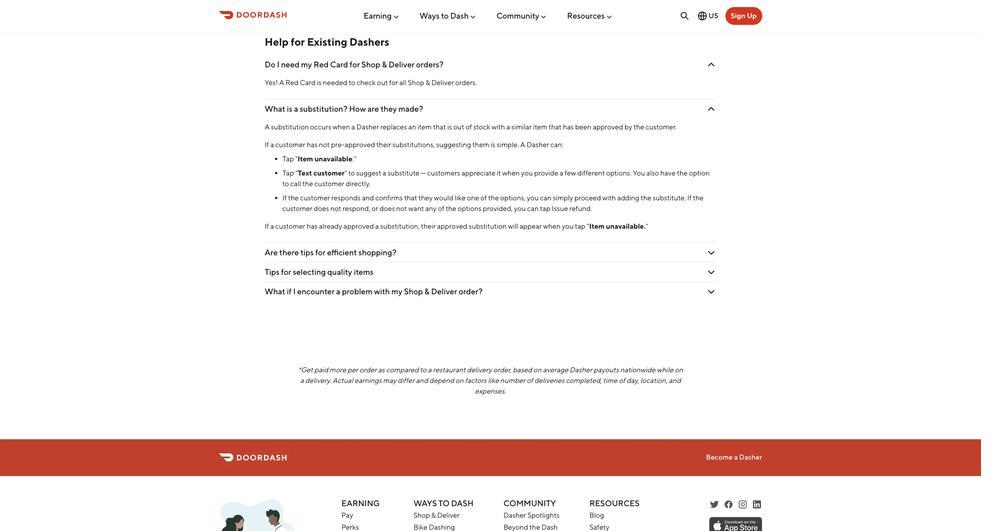 Task type: describe. For each thing, give the bounding box(es) containing it.
tap for tap " text customer
[[283, 169, 294, 178]]

for left help.
[[604, 8, 612, 17]]

2 horizontal spatial on
[[675, 366, 683, 375]]

dash inside ways to dash link
[[451, 11, 469, 20]]

all
[[400, 79, 407, 87]]

not down responds
[[331, 205, 341, 213]]

per
[[348, 366, 358, 375]]

1 vertical spatial i
[[293, 287, 296, 297]]

to inside *get paid more per order as compared to a restaurant delivery order, based on average dasher payouts nationwide while on a delivery. actual earnings may differ and depend on factors like number of deliveries completed, time of day, location, and expenses.
[[420, 366, 427, 375]]

unavailable
[[315, 155, 353, 163]]

dasher spotlights link
[[504, 512, 560, 520]]

chevron down image for what if i encounter a problem with my shop & deliver order?
[[706, 287, 717, 297]]

shop & deliver
[[414, 512, 460, 520]]

few
[[565, 169, 576, 178]]

shopping.
[[383, 8, 414, 17]]

restaurant
[[433, 366, 466, 375]]

option
[[689, 169, 710, 178]]

us
[[709, 12, 719, 20]]

while
[[657, 366, 674, 375]]

to right you're
[[441, 11, 449, 20]]

approved down respond,
[[344, 223, 374, 231]]

sign up
[[731, 12, 757, 20]]

sign up button
[[726, 7, 763, 25]]

0 vertical spatial an
[[487, 8, 495, 17]]

substitute.
[[653, 194, 686, 203]]

1 horizontal spatial item
[[590, 223, 605, 231]]

1 store from the left
[[289, 8, 305, 17]]

0 horizontal spatial with
[[374, 287, 390, 297]]

proceed
[[575, 194, 601, 203]]

want
[[409, 205, 424, 213]]

not left pre-
[[319, 141, 330, 149]]

what for what is a substitution? how are they made?
[[265, 104, 285, 114]]

help for existing dashers
[[265, 35, 390, 48]]

payouts
[[594, 366, 619, 375]]

0 vertical spatial a
[[279, 79, 284, 87]]

the down call
[[288, 194, 299, 203]]

of left day,
[[619, 377, 626, 385]]

blog link
[[590, 512, 605, 520]]

not left want
[[397, 205, 407, 213]]

what is a substitution? how are they made?
[[265, 104, 423, 114]]

0 horizontal spatial they
[[381, 104, 397, 114]]

yes!
[[265, 79, 278, 87]]

earning inside earning link
[[364, 11, 392, 20]]

different
[[578, 169, 605, 178]]

substitutions,
[[393, 141, 435, 149]]

for left all
[[389, 79, 398, 87]]

dashers
[[350, 35, 390, 48]]

if the customer responds and confirms that they would like one of the options, you can simply proceed with adding the substitute. if the customer does not respond, or does not want any of the options provided, you can tap issue refund.
[[283, 194, 704, 213]]

substitute
[[388, 169, 420, 178]]

of right one
[[481, 194, 487, 203]]

approved up ."
[[345, 141, 375, 149]]

factors
[[465, 377, 487, 385]]

tips
[[265, 268, 280, 277]]

have
[[661, 169, 676, 178]]

for up "check"
[[350, 60, 360, 69]]

0 vertical spatial has
[[563, 123, 574, 131]]

with inside if the customer responds and confirms that they would like one of the options, you can simply proceed with adding the substitute. if the customer does not respond, or does not want any of the options provided, you can tap issue refund.
[[603, 194, 616, 203]]

orders?
[[416, 60, 444, 69]]

adding
[[618, 194, 640, 203]]

deliveries
[[535, 377, 565, 385]]

0 horizontal spatial when
[[333, 123, 350, 131]]

0 vertical spatial out
[[377, 79, 388, 87]]

chevron down image for are there tips for efficient shopping?
[[706, 248, 717, 258]]

1 item from the left
[[418, 123, 432, 131]]

when inside the '" to suggest a substitute — customers appreciate it when you provide a few different options. you also have the option to call the customer directly.'
[[503, 169, 520, 178]]

—
[[421, 169, 426, 178]]

ways to dash link
[[420, 7, 477, 24]]

you right options,
[[527, 194, 539, 203]]

is left needed
[[317, 79, 322, 87]]

the right adding
[[641, 194, 652, 203]]

items
[[354, 268, 374, 277]]

spotlights
[[528, 512, 560, 520]]

0 vertical spatial card
[[330, 60, 348, 69]]

2 does from the left
[[380, 205, 395, 213]]

2 store from the left
[[556, 8, 572, 17]]

suggesting
[[437, 141, 471, 149]]

0 vertical spatial item
[[298, 155, 313, 163]]

linkedin link
[[752, 500, 763, 510]]

nationwide
[[621, 366, 656, 375]]

has for if a customer has not pre-approved their substitutions, suggesting them is simple. a dasher can:
[[307, 141, 318, 149]]

tap inside if the customer responds and confirms that they would like one of the options, you can simply proceed with adding the substitute. if the customer does not respond, or does not want any of the options provided, you can tap issue refund.
[[540, 205, 551, 213]]

how
[[349, 104, 366, 114]]

are there tips for efficient shopping?
[[265, 248, 397, 258]]

orders.
[[456, 79, 477, 87]]

item,
[[496, 8, 512, 17]]

twitter link
[[709, 500, 720, 510]]

to left find
[[465, 8, 472, 17]]

is left the substitution?
[[287, 104, 293, 114]]

there
[[280, 248, 299, 258]]

occurs
[[310, 123, 332, 131]]

no,
[[265, 8, 276, 17]]

order
[[360, 366, 377, 375]]

tap " text customer
[[283, 169, 345, 178]]

resources inside resources link
[[568, 11, 605, 20]]

linkedin image
[[752, 500, 763, 510]]

1 horizontal spatial will
[[508, 223, 519, 231]]

1 horizontal spatial on
[[534, 366, 542, 375]]

compared
[[386, 366, 419, 375]]

it
[[497, 169, 501, 178]]

do i need my red card for shop & deliver orders?
[[265, 60, 444, 69]]

similar
[[512, 123, 532, 131]]

for right the tips
[[281, 268, 291, 277]]

*get paid more per order as compared to a restaurant delivery order, based on average dasher payouts nationwide while on a delivery. actual earnings may differ and depend on factors like number of deliveries completed, time of day, location, and expenses.
[[298, 366, 683, 396]]

depend
[[430, 377, 454, 385]]

yes! a red card is needed to check out for all shop & deliver orders.
[[265, 79, 477, 87]]

tap " item unavailable ."
[[283, 155, 357, 163]]

1 vertical spatial can
[[540, 194, 552, 203]]

respond,
[[343, 205, 371, 213]]

0 horizontal spatial card
[[300, 79, 316, 87]]

help.
[[614, 8, 629, 17]]

of left stock
[[466, 123, 472, 131]]

of right any at left top
[[438, 205, 445, 213]]

to up directly.
[[349, 169, 355, 178]]

1 does from the left
[[314, 205, 329, 213]]

encounter
[[297, 287, 335, 297]]

dasher down are
[[357, 123, 379, 131]]

the right by
[[634, 123, 645, 131]]

text
[[298, 169, 312, 178]]

1 vertical spatial tap
[[575, 223, 586, 231]]

the right have
[[677, 169, 688, 178]]

2 vertical spatial can
[[528, 205, 539, 213]]

would
[[434, 194, 454, 203]]

responds
[[332, 194, 361, 203]]

needed
[[323, 79, 348, 87]]

directly.
[[346, 180, 371, 188]]

substitution,
[[381, 223, 420, 231]]

1 vertical spatial community
[[504, 499, 556, 509]]

1 vertical spatial a
[[265, 123, 270, 131]]

0 horizontal spatial on
[[456, 377, 464, 385]]

1 vertical spatial my
[[392, 287, 403, 297]]

2 associate from the left
[[573, 8, 602, 17]]

0 horizontal spatial my
[[301, 60, 312, 69]]

for right help
[[291, 35, 305, 48]]

if
[[287, 287, 292, 297]]

to up shop & deliver link
[[439, 499, 450, 509]]

approved left by
[[593, 123, 624, 131]]

customer.
[[646, 123, 677, 131]]

pay link
[[342, 512, 353, 520]]

no, the store associate will not do the shopping. if you're unable to find an item, you can ask a store associate for help.
[[265, 8, 629, 17]]

twitter image
[[709, 500, 720, 510]]

customers
[[428, 169, 461, 178]]

0 vertical spatial can
[[526, 8, 538, 17]]

appreciate
[[462, 169, 496, 178]]

replaces
[[381, 123, 407, 131]]

0 horizontal spatial their
[[377, 141, 391, 149]]

not left do
[[349, 8, 360, 17]]

the down "text"
[[303, 180, 313, 188]]

if for and
[[283, 194, 287, 203]]

approved down options
[[437, 223, 468, 231]]

you inside the '" to suggest a substitute — customers appreciate it when you provide a few different options. you also have the option to call the customer directly.'
[[521, 169, 533, 178]]

1 horizontal spatial that
[[433, 123, 446, 131]]

you right item, in the top of the page
[[513, 8, 525, 17]]

selecting
[[293, 268, 326, 277]]

average
[[543, 366, 569, 375]]



Task type: locate. For each thing, give the bounding box(es) containing it.
0 vertical spatial community
[[497, 11, 540, 20]]

2 chevron down image from the top
[[706, 287, 717, 297]]

efficient
[[327, 248, 357, 258]]

substitution?
[[300, 104, 348, 114]]

0 vertical spatial substitution
[[271, 123, 309, 131]]

1 horizontal spatial i
[[293, 287, 296, 297]]

2 chevron down image from the top
[[706, 104, 717, 114]]

facebook image
[[724, 500, 734, 510]]

check
[[357, 79, 376, 87]]

0 vertical spatial chevron down image
[[706, 248, 717, 258]]

i right do on the top left of the page
[[277, 60, 280, 69]]

2 vertical spatial when
[[543, 223, 561, 231]]

0 vertical spatial they
[[381, 104, 397, 114]]

1 chevron down image from the top
[[706, 59, 717, 70]]

1 vertical spatial ways
[[414, 499, 437, 509]]

dash up shop & deliver link
[[451, 499, 474, 509]]

item right similar
[[533, 123, 548, 131]]

of
[[466, 123, 472, 131], [481, 194, 487, 203], [438, 205, 445, 213], [527, 377, 533, 385], [619, 377, 626, 385]]

the right the no,
[[277, 8, 288, 17]]

their down replaces at the left top of page
[[377, 141, 391, 149]]

resources left help.
[[568, 11, 605, 20]]

paid
[[315, 366, 328, 375]]

they
[[381, 104, 397, 114], [419, 194, 433, 203]]

and right differ
[[416, 377, 428, 385]]

when up pre-
[[333, 123, 350, 131]]

0 vertical spatial will
[[337, 8, 348, 17]]

1 horizontal spatial does
[[380, 205, 395, 213]]

1 horizontal spatial tap
[[575, 223, 586, 231]]

a substitution occurs when a dasher replaces an item that is out of stock with a similar item that has been approved by the customer.
[[265, 123, 677, 131]]

1 horizontal spatial store
[[556, 8, 572, 17]]

dash left find
[[451, 11, 469, 20]]

item up "text"
[[298, 155, 313, 163]]

ways
[[420, 11, 440, 20], [414, 499, 437, 509]]

1 associate from the left
[[307, 8, 336, 17]]

that up suggesting
[[433, 123, 446, 131]]

to right compared at the bottom left
[[420, 366, 427, 375]]

are
[[368, 104, 379, 114]]

0 horizontal spatial like
[[455, 194, 466, 203]]

expenses.
[[475, 388, 506, 396]]

if for not
[[265, 141, 269, 149]]

can
[[526, 8, 538, 17], [540, 194, 552, 203], [528, 205, 539, 213]]

0 horizontal spatial that
[[404, 194, 417, 203]]

0 vertical spatial red
[[314, 60, 329, 69]]

1 vertical spatial red
[[286, 79, 299, 87]]

can:
[[551, 141, 564, 149]]

3 chevron down image from the top
[[706, 267, 717, 278]]

can up appear
[[528, 205, 539, 213]]

1 horizontal spatial a
[[279, 79, 284, 87]]

1 vertical spatial dash
[[451, 499, 474, 509]]

an up substitutions,
[[409, 123, 416, 131]]

1 vertical spatial tap
[[283, 169, 294, 178]]

0 horizontal spatial and
[[362, 194, 374, 203]]

do
[[265, 60, 276, 69]]

you
[[513, 8, 525, 17], [521, 169, 533, 178], [527, 194, 539, 203], [514, 205, 526, 213], [562, 223, 574, 231]]

you left provide
[[521, 169, 533, 178]]

item down refund. at the top of page
[[590, 223, 605, 231]]

" inside the '" to suggest a substitute — customers appreciate it when you provide a few different options. you also have the option to call the customer directly.'
[[345, 169, 347, 178]]

earning up pay
[[342, 499, 380, 509]]

community
[[497, 11, 540, 20], [504, 499, 556, 509]]

simple.
[[497, 141, 519, 149]]

my right need
[[301, 60, 312, 69]]

when down issue
[[543, 223, 561, 231]]

up
[[747, 12, 757, 20]]

the down would
[[446, 205, 457, 213]]

out up suggesting
[[454, 123, 465, 131]]

chevron down image
[[706, 248, 717, 258], [706, 287, 717, 297]]

1 horizontal spatial item
[[533, 123, 548, 131]]

completed,
[[566, 377, 602, 385]]

0 vertical spatial their
[[377, 141, 391, 149]]

card left needed
[[300, 79, 316, 87]]

ways left unable
[[420, 11, 440, 20]]

pre-
[[331, 141, 345, 149]]

0 horizontal spatial red
[[286, 79, 299, 87]]

chevron down image
[[706, 59, 717, 70], [706, 104, 717, 114], [706, 267, 717, 278]]

0 horizontal spatial substitution
[[271, 123, 309, 131]]

tips
[[301, 248, 314, 258]]

time
[[604, 377, 618, 385]]

globe line image
[[698, 11, 708, 21]]

2 what from the top
[[265, 287, 285, 297]]

earning up dashers
[[364, 11, 392, 20]]

1 chevron down image from the top
[[706, 248, 717, 258]]

is up suggesting
[[448, 123, 452, 131]]

doordash for merchants image
[[219, 500, 296, 532]]

substitution left occurs
[[271, 123, 309, 131]]

dasher left can:
[[527, 141, 550, 149]]

0 vertical spatial ways
[[420, 11, 440, 20]]

0 vertical spatial with
[[492, 123, 505, 131]]

0 vertical spatial like
[[455, 194, 466, 203]]

based
[[513, 366, 532, 375]]

earning link
[[364, 7, 400, 24]]

1 vertical spatial with
[[603, 194, 616, 203]]

1 vertical spatial earning
[[342, 499, 380, 509]]

2 vertical spatial a
[[521, 141, 526, 149]]

earnings
[[355, 377, 382, 385]]

dasher spotlights
[[504, 512, 560, 520]]

1 vertical spatial card
[[300, 79, 316, 87]]

1 horizontal spatial when
[[503, 169, 520, 178]]

0 vertical spatial ways to dash
[[420, 11, 469, 20]]

."
[[353, 155, 357, 163]]

also
[[647, 169, 659, 178]]

to
[[465, 8, 472, 17], [441, 11, 449, 20], [349, 79, 356, 87], [349, 169, 355, 178], [283, 180, 289, 188], [420, 366, 427, 375], [439, 499, 450, 509]]

they up any at left top
[[419, 194, 433, 203]]

2 vertical spatial chevron down image
[[706, 267, 717, 278]]

like inside *get paid more per order as compared to a restaurant delivery order, based on average dasher payouts nationwide while on a delivery. actual earnings may differ and depend on factors like number of deliveries completed, time of day, location, and expenses.
[[488, 377, 499, 385]]

1 vertical spatial resources
[[590, 499, 640, 509]]

1 vertical spatial will
[[508, 223, 519, 231]]

has for if a customer has already approved a substitution, their approved substitution will appear when you tap " item unavailable. "
[[307, 223, 318, 231]]

1 horizontal spatial my
[[392, 287, 403, 297]]

will left appear
[[508, 223, 519, 231]]

community right find
[[497, 11, 540, 20]]

will
[[337, 8, 348, 17], [508, 223, 519, 231]]

the down 'option' at the right top of the page
[[693, 194, 704, 203]]

delivery
[[467, 366, 492, 375]]

i right the if
[[293, 287, 296, 297]]

1 vertical spatial their
[[421, 223, 436, 231]]

may
[[383, 377, 397, 385]]

tips for selecting quality items
[[265, 268, 374, 277]]

2 horizontal spatial with
[[603, 194, 616, 203]]

problem
[[342, 287, 373, 297]]

2 horizontal spatial when
[[543, 223, 561, 231]]

a
[[551, 8, 554, 17], [294, 104, 298, 114], [352, 123, 355, 131], [507, 123, 510, 131], [271, 141, 274, 149], [383, 169, 387, 178], [560, 169, 564, 178], [271, 223, 274, 231], [375, 223, 379, 231], [336, 287, 341, 297], [428, 366, 432, 375], [300, 377, 304, 385], [735, 454, 738, 462]]

dasher right become
[[740, 454, 763, 462]]

with left adding
[[603, 194, 616, 203]]

2 tap from the top
[[283, 169, 294, 178]]

dasher inside *get paid more per order as compared to a restaurant delivery order, based on average dasher payouts nationwide while on a delivery. actual earnings may differ and depend on factors like number of deliveries completed, time of day, location, and expenses.
[[570, 366, 593, 375]]

1 vertical spatial chevron down image
[[706, 287, 717, 297]]

2 vertical spatial has
[[307, 223, 318, 231]]

my
[[301, 60, 312, 69], [392, 287, 403, 297]]

red up needed
[[314, 60, 329, 69]]

1 horizontal spatial card
[[330, 60, 348, 69]]

item
[[418, 123, 432, 131], [533, 123, 548, 131]]

0 vertical spatial i
[[277, 60, 280, 69]]

2 horizontal spatial that
[[549, 123, 562, 131]]

simply
[[553, 194, 574, 203]]

2 item from the left
[[533, 123, 548, 131]]

can left "ask"
[[526, 8, 538, 17]]

earning
[[364, 11, 392, 20], [342, 499, 380, 509]]

blog
[[590, 512, 605, 520]]

0 horizontal spatial out
[[377, 79, 388, 87]]

their down any at left top
[[421, 223, 436, 231]]

chevron down image for shop
[[706, 59, 717, 70]]

0 horizontal spatial item
[[298, 155, 313, 163]]

app store image
[[709, 518, 763, 532]]

on down restaurant
[[456, 377, 464, 385]]

0 vertical spatial what
[[265, 104, 285, 114]]

1 horizontal spatial like
[[488, 377, 499, 385]]

dasher left spotlights
[[504, 512, 526, 520]]

1 vertical spatial they
[[419, 194, 433, 203]]

appear
[[520, 223, 542, 231]]

0 horizontal spatial tap
[[540, 205, 551, 213]]

and inside if the customer responds and confirms that they would like one of the options, you can simply proceed with adding the substitute. if the customer does not respond, or does not want any of the options provided, you can tap issue refund.
[[362, 194, 374, 203]]

what down yes!
[[265, 104, 285, 114]]

call
[[291, 180, 301, 188]]

2 horizontal spatial and
[[669, 377, 681, 385]]

unavailable.
[[606, 223, 646, 231]]

or
[[372, 205, 378, 213]]

and
[[362, 194, 374, 203], [416, 377, 428, 385], [669, 377, 681, 385]]

are
[[265, 248, 278, 258]]

tap
[[540, 205, 551, 213], [575, 223, 586, 231]]

what for what if i encounter a problem with my shop & deliver order?
[[265, 287, 285, 297]]

1 horizontal spatial and
[[416, 377, 428, 385]]

red down need
[[286, 79, 299, 87]]

when right it
[[503, 169, 520, 178]]

ways to dash left find
[[420, 11, 469, 20]]

1 vertical spatial has
[[307, 141, 318, 149]]

to left "check"
[[349, 79, 356, 87]]

instagram image
[[738, 500, 748, 510]]

options,
[[501, 194, 526, 203]]

existing
[[307, 35, 348, 48]]

on right based
[[534, 366, 542, 375]]

does up already
[[314, 205, 329, 213]]

refund.
[[570, 205, 592, 213]]

2 vertical spatial with
[[374, 287, 390, 297]]

1 horizontal spatial an
[[487, 8, 495, 17]]

a inside become a dasher link
[[735, 454, 738, 462]]

like inside if the customer responds and confirms that they would like one of the options, you can simply proceed with adding the substitute. if the customer does not respond, or does not want any of the options provided, you can tap issue refund.
[[455, 194, 466, 203]]

0 vertical spatial when
[[333, 123, 350, 131]]

can left simply
[[540, 194, 552, 203]]

1 horizontal spatial with
[[492, 123, 505, 131]]

help
[[265, 35, 289, 48]]

1 what from the top
[[265, 104, 285, 114]]

0 vertical spatial earning
[[364, 11, 392, 20]]

when
[[333, 123, 350, 131], [503, 169, 520, 178], [543, 223, 561, 231]]

by
[[625, 123, 633, 131]]

1 horizontal spatial red
[[314, 60, 329, 69]]

2 horizontal spatial a
[[521, 141, 526, 149]]

0 horizontal spatial i
[[277, 60, 280, 69]]

like up expenses.
[[488, 377, 499, 385]]

*get
[[298, 366, 313, 375]]

associate up help for existing dashers
[[307, 8, 336, 17]]

and down while
[[669, 377, 681, 385]]

shopping?
[[359, 248, 397, 258]]

one
[[467, 194, 479, 203]]

the up the provided,
[[489, 194, 499, 203]]

shop & deliver link
[[414, 512, 460, 520]]

1 vertical spatial chevron down image
[[706, 104, 717, 114]]

tap for tap " item unavailable ."
[[283, 155, 294, 163]]

number
[[501, 377, 526, 385]]

with right the problem
[[374, 287, 390, 297]]

i
[[277, 60, 280, 69], [293, 287, 296, 297]]

more
[[330, 366, 346, 375]]

they right are
[[381, 104, 397, 114]]

1 tap from the top
[[283, 155, 294, 163]]

confirms
[[376, 194, 403, 203]]

you down options,
[[514, 205, 526, 213]]

0 horizontal spatial does
[[314, 205, 329, 213]]

issue
[[552, 205, 568, 213]]

0 vertical spatial my
[[301, 60, 312, 69]]

1 horizontal spatial associate
[[573, 8, 602, 17]]

is right them
[[491, 141, 496, 149]]

the right do
[[371, 8, 381, 17]]

1 vertical spatial out
[[454, 123, 465, 131]]

0 horizontal spatial store
[[289, 8, 305, 17]]

as
[[378, 366, 385, 375]]

you down issue
[[562, 223, 574, 231]]

ways to dash up shop & deliver link
[[414, 499, 474, 509]]

0 horizontal spatial will
[[337, 8, 348, 17]]

1 vertical spatial what
[[265, 287, 285, 297]]

customer inside the '" to suggest a substitute — customers appreciate it when you provide a few different options. you also have the option to call the customer directly.'
[[315, 180, 345, 188]]

1 vertical spatial item
[[590, 223, 605, 231]]

community link
[[497, 7, 548, 24]]

1 horizontal spatial out
[[454, 123, 465, 131]]

provided,
[[483, 205, 513, 213]]

provide
[[535, 169, 559, 178]]

that inside if the customer responds and confirms that they would like one of the options, you can simply proceed with adding the substitute. if the customer does not respond, or does not want any of the options provided, you can tap issue refund.
[[404, 194, 417, 203]]

store right the no,
[[289, 8, 305, 17]]

like left one
[[455, 194, 466, 203]]

out right "check"
[[377, 79, 388, 87]]

ask
[[539, 8, 549, 17]]

sign
[[731, 12, 746, 20]]

an
[[487, 8, 495, 17], [409, 123, 416, 131]]

and up or at the left
[[362, 194, 374, 203]]

1 vertical spatial when
[[503, 169, 520, 178]]

1 horizontal spatial they
[[419, 194, 433, 203]]

has left the been
[[563, 123, 574, 131]]

chevron down image for made?
[[706, 104, 717, 114]]

they inside if the customer responds and confirms that they would like one of the options, you can simply proceed with adding the substitute. if the customer does not respond, or does not want any of the options provided, you can tap issue refund.
[[419, 194, 433, 203]]

shop
[[362, 60, 381, 69], [408, 79, 425, 87], [404, 287, 423, 297], [414, 512, 430, 520]]

tap left issue
[[540, 205, 551, 213]]

0 vertical spatial resources
[[568, 11, 605, 20]]

1 vertical spatial ways to dash
[[414, 499, 474, 509]]

ways to dash inside ways to dash link
[[420, 11, 469, 20]]

1 vertical spatial substitution
[[469, 223, 507, 231]]

instagram link
[[738, 500, 748, 510]]

0 horizontal spatial a
[[265, 123, 270, 131]]

delivery.
[[305, 377, 331, 385]]

that
[[433, 123, 446, 131], [549, 123, 562, 131], [404, 194, 417, 203]]

of down based
[[527, 377, 533, 385]]

if a customer has already approved a substitution, their approved substitution will appear when you tap " item unavailable. "
[[265, 223, 649, 231]]

for right "tips"
[[316, 248, 326, 258]]

card up needed
[[330, 60, 348, 69]]

0 vertical spatial tap
[[283, 155, 294, 163]]

on right while
[[675, 366, 683, 375]]

resources up blog link
[[590, 499, 640, 509]]

substitution down the provided,
[[469, 223, 507, 231]]

1 horizontal spatial their
[[421, 223, 436, 231]]

will left do
[[337, 8, 348, 17]]

dasher up completed,
[[570, 366, 593, 375]]

0 horizontal spatial item
[[418, 123, 432, 131]]

0 horizontal spatial an
[[409, 123, 416, 131]]

to left call
[[283, 180, 289, 188]]

if for already
[[265, 223, 269, 231]]

that up can:
[[549, 123, 562, 131]]



Task type: vqa. For each thing, say whether or not it's contained in the screenshot.
.
no



